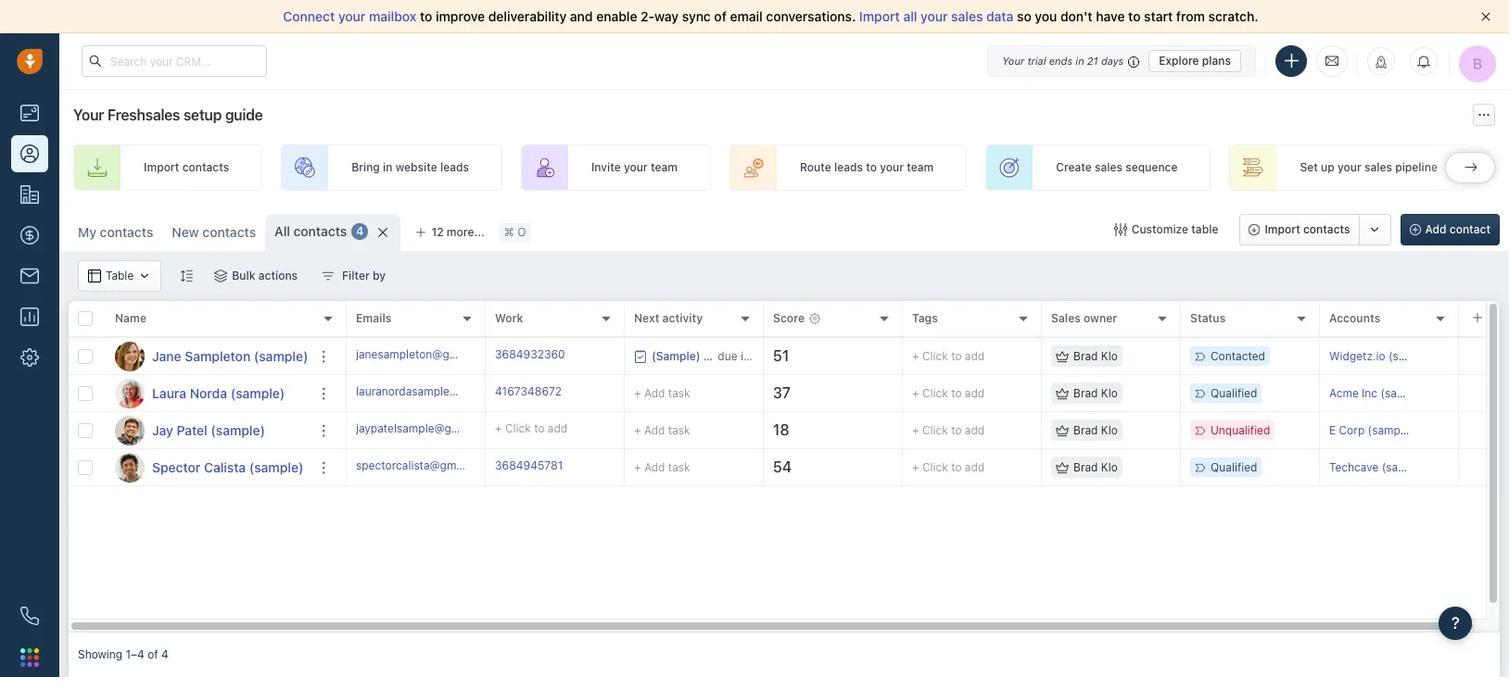 Task type: vqa. For each thing, say whether or not it's contained in the screenshot.
call
no



Task type: locate. For each thing, give the bounding box(es) containing it.
import contacts down setup
[[144, 161, 229, 175]]

1 vertical spatial j image
[[115, 416, 145, 446]]

in right bring
[[383, 161, 393, 175]]

qualified down unqualified
[[1211, 461, 1258, 475]]

brad for 37
[[1074, 387, 1098, 401]]

press space to select this row. row containing 18
[[347, 413, 1497, 450]]

2 brad klo from the top
[[1074, 387, 1118, 401]]

your trial ends in 21 days
[[1003, 54, 1124, 66]]

connect your mailbox link
[[283, 8, 420, 24]]

brad klo for 54
[[1074, 461, 1118, 475]]

l image
[[115, 379, 145, 408]]

route leads to your team
[[800, 161, 934, 175]]

data
[[987, 8, 1014, 24]]

task for 54
[[668, 460, 690, 474]]

4 klo from the top
[[1101, 461, 1118, 475]]

my
[[78, 224, 96, 240]]

jay patel (sample)
[[152, 422, 265, 438]]

(sample) inside the jane sampleton (sample) link
[[254, 348, 308, 364]]

2 vertical spatial import
[[1265, 223, 1301, 236]]

3 + click to add from the top
[[912, 424, 985, 438]]

2 j image from the top
[[115, 416, 145, 446]]

2 task from the top
[[668, 423, 690, 437]]

customize table button
[[1102, 214, 1231, 246]]

(sample) right calista
[[249, 459, 304, 475]]

3 task from the top
[[668, 460, 690, 474]]

press space to select this row. row
[[69, 338, 347, 376], [347, 338, 1497, 376], [69, 376, 347, 413], [347, 376, 1497, 413], [69, 413, 347, 450], [347, 413, 1497, 450], [69, 450, 347, 487], [347, 450, 1497, 487]]

filter
[[342, 269, 370, 283]]

1 horizontal spatial import contacts
[[1265, 223, 1351, 236]]

2 + click to add from the top
[[912, 387, 985, 401]]

4
[[356, 225, 364, 239], [161, 649, 169, 662]]

51
[[773, 348, 789, 364]]

0 horizontal spatial your
[[73, 107, 104, 123]]

press space to select this row. row containing jane sampleton (sample)
[[69, 338, 347, 376]]

techcave (sample)
[[1330, 461, 1428, 475]]

task
[[668, 386, 690, 400], [668, 423, 690, 437], [668, 460, 690, 474]]

jay
[[152, 422, 173, 438]]

of
[[714, 8, 727, 24], [148, 649, 158, 662]]

trial
[[1028, 54, 1046, 66]]

⌘ o
[[504, 226, 526, 240]]

enable
[[596, 8, 638, 24]]

leads right route
[[834, 161, 863, 175]]

klo
[[1101, 350, 1118, 363], [1101, 387, 1118, 401], [1101, 424, 1118, 438], [1101, 461, 1118, 475]]

1 horizontal spatial team
[[907, 161, 934, 175]]

row group containing 51
[[347, 338, 1497, 487]]

actions
[[258, 269, 298, 283]]

new
[[172, 224, 199, 240]]

sampleton
[[185, 348, 251, 364]]

import inside button
[[1265, 223, 1301, 236]]

4 cell from the top
[[1460, 450, 1497, 486]]

sales right create
[[1095, 161, 1123, 175]]

from
[[1177, 8, 1205, 24]]

import contacts
[[144, 161, 229, 175], [1265, 223, 1351, 236]]

1 + add task from the top
[[634, 386, 690, 400]]

3684932360
[[495, 348, 565, 362]]

0 horizontal spatial import contacts
[[144, 161, 229, 175]]

janesampleton@gmail.com link
[[356, 347, 496, 366]]

2 leads from the left
[[834, 161, 863, 175]]

add for 54
[[644, 460, 665, 474]]

filter by
[[342, 269, 386, 283]]

all contacts 4
[[275, 223, 364, 239]]

spectorcalista@gmail.com
[[356, 459, 494, 473]]

1 horizontal spatial 4
[[356, 225, 364, 239]]

2 row group from the left
[[347, 338, 1497, 487]]

brad for 54
[[1074, 461, 1098, 475]]

up
[[1321, 161, 1335, 175]]

task for 37
[[668, 386, 690, 400]]

click for 37
[[923, 387, 948, 401]]

j image left jay
[[115, 416, 145, 446]]

have
[[1096, 8, 1125, 24]]

sales left pipeline
[[1365, 161, 1393, 175]]

1 klo from the top
[[1101, 350, 1118, 363]]

0 horizontal spatial in
[[383, 161, 393, 175]]

4 right 1–4
[[161, 649, 169, 662]]

(sample) inside laura norda (sample) link
[[231, 385, 285, 401]]

1 vertical spatial import contacts
[[1265, 223, 1351, 236]]

explore plans
[[1159, 53, 1231, 67]]

klo for 18
[[1101, 424, 1118, 438]]

techcave (sample) link
[[1330, 461, 1428, 475]]

0 horizontal spatial leads
[[440, 161, 469, 175]]

4 inside all contacts 4
[[356, 225, 364, 239]]

score
[[773, 312, 805, 326]]

contact
[[1450, 223, 1491, 236]]

widgetz.io
[[1330, 350, 1386, 363]]

1 brad klo from the top
[[1074, 350, 1118, 363]]

1 qualified from the top
[[1211, 387, 1258, 401]]

(sample)
[[254, 348, 308, 364], [1389, 350, 1435, 363], [231, 385, 285, 401], [1381, 387, 1427, 401], [211, 422, 265, 438], [1368, 424, 1414, 438], [249, 459, 304, 475], [1382, 461, 1428, 475]]

2 brad from the top
[[1074, 387, 1098, 401]]

brad
[[1074, 350, 1098, 363], [1074, 387, 1098, 401], [1074, 424, 1098, 438], [1074, 461, 1098, 475]]

cell
[[1460, 338, 1497, 375], [1460, 376, 1497, 412], [1460, 413, 1497, 449], [1460, 450, 1497, 486]]

import down your freshsales setup guide
[[144, 161, 179, 175]]

1 brad from the top
[[1074, 350, 1098, 363]]

0 vertical spatial 4
[[356, 225, 364, 239]]

laura norda (sample)
[[152, 385, 285, 401]]

import left all
[[860, 8, 900, 24]]

3 brad from the top
[[1074, 424, 1098, 438]]

leads right website
[[440, 161, 469, 175]]

0 vertical spatial import contacts
[[144, 161, 229, 175]]

import for import contacts button
[[1265, 223, 1301, 236]]

qualified down contacted
[[1211, 387, 1258, 401]]

of right 1–4
[[148, 649, 158, 662]]

klo for 37
[[1101, 387, 1118, 401]]

3 + add task from the top
[[634, 460, 690, 474]]

1 vertical spatial + add task
[[634, 423, 690, 437]]

contacted
[[1211, 350, 1266, 363]]

0 horizontal spatial sales
[[952, 8, 983, 24]]

add inside button
[[1426, 223, 1447, 236]]

2 vertical spatial + add task
[[634, 460, 690, 474]]

import contacts for import contacts button
[[1265, 223, 1351, 236]]

sales left data
[[952, 8, 983, 24]]

all contacts link
[[275, 223, 347, 241]]

lauranordasample@gmail.com link
[[356, 384, 514, 403]]

Search your CRM... text field
[[82, 45, 267, 77]]

0 horizontal spatial import
[[144, 161, 179, 175]]

contacts down up at right
[[1304, 223, 1351, 236]]

(sample) right sampleton
[[254, 348, 308, 364]]

(sample) inside spector calista (sample) link
[[249, 459, 304, 475]]

all
[[904, 8, 917, 24]]

widgetz.io (sample)
[[1330, 350, 1435, 363]]

j image left jane
[[115, 342, 145, 371]]

customize table
[[1132, 223, 1219, 236]]

1 horizontal spatial your
[[1003, 54, 1025, 66]]

+ add task for 18
[[634, 423, 690, 437]]

2 qualified from the top
[[1211, 461, 1258, 475]]

1 task from the top
[[668, 386, 690, 400]]

12 more... button
[[406, 220, 495, 246]]

add contact button
[[1401, 214, 1500, 246]]

1 cell from the top
[[1460, 338, 1497, 375]]

(sample) right inc
[[1381, 387, 1427, 401]]

1 vertical spatial task
[[668, 423, 690, 437]]

(sample) inside jay patel (sample) link
[[211, 422, 265, 438]]

create
[[1056, 161, 1092, 175]]

import contacts inside button
[[1265, 223, 1351, 236]]

0 horizontal spatial team
[[651, 161, 678, 175]]

2 klo from the top
[[1101, 387, 1118, 401]]

name row
[[69, 301, 347, 338]]

your right route
[[880, 161, 904, 175]]

(sample) up 'spector calista (sample)'
[[211, 422, 265, 438]]

grid containing 51
[[69, 300, 1500, 633]]

0 vertical spatial of
[[714, 8, 727, 24]]

2 horizontal spatial import
[[1265, 223, 1301, 236]]

3 brad klo from the top
[[1074, 424, 1118, 438]]

contacts right my
[[100, 224, 153, 240]]

0 vertical spatial qualified
[[1211, 387, 1258, 401]]

contacts right "new"
[[203, 224, 256, 240]]

(sample) for acme inc (sample)
[[1381, 387, 1427, 401]]

row group
[[69, 338, 347, 487], [347, 338, 1497, 487]]

1 row group from the left
[[69, 338, 347, 487]]

(sample) down the jane sampleton (sample) link
[[231, 385, 285, 401]]

2 + add task from the top
[[634, 423, 690, 437]]

add for 37
[[965, 387, 985, 401]]

qualified for 37
[[1211, 387, 1258, 401]]

import contacts down set
[[1265, 223, 1351, 236]]

brad for 51
[[1074, 350, 1098, 363]]

contacts
[[182, 161, 229, 175], [1304, 223, 1351, 236], [294, 223, 347, 239], [100, 224, 153, 240], [203, 224, 256, 240]]

e
[[1330, 424, 1336, 438]]

0 horizontal spatial 4
[[161, 649, 169, 662]]

3 cell from the top
[[1460, 413, 1497, 449]]

laura
[[152, 385, 186, 401]]

sales
[[1052, 312, 1081, 326]]

container_wx8msf4aqz5i3rn1 image
[[88, 270, 101, 283], [138, 270, 151, 283], [214, 270, 227, 283], [1056, 350, 1069, 363], [1056, 387, 1069, 400], [1056, 424, 1069, 437]]

(sample) up acme inc (sample) on the right bottom
[[1389, 350, 1435, 363]]

4 + click to add from the top
[[912, 461, 985, 475]]

click for 54
[[923, 461, 948, 475]]

⌘
[[504, 226, 514, 240]]

12
[[432, 225, 444, 239]]

all
[[275, 223, 290, 239]]

email
[[730, 8, 763, 24]]

jaypatelsample@gmail.com + click to add
[[356, 422, 568, 436]]

of right sync at the top
[[714, 8, 727, 24]]

1 vertical spatial your
[[73, 107, 104, 123]]

import contacts group
[[1240, 214, 1391, 246]]

54
[[773, 459, 792, 476]]

1 j image from the top
[[115, 342, 145, 371]]

2 cell from the top
[[1460, 376, 1497, 412]]

in left 21
[[1076, 54, 1085, 66]]

+ click to add for 51
[[912, 350, 985, 363]]

table
[[106, 269, 134, 283]]

brad klo for 51
[[1074, 350, 1118, 363]]

0 vertical spatial your
[[1003, 54, 1025, 66]]

1 horizontal spatial leads
[[834, 161, 863, 175]]

and
[[570, 8, 593, 24]]

j image
[[115, 342, 145, 371], [115, 416, 145, 446]]

bulk
[[232, 269, 255, 283]]

bring
[[352, 161, 380, 175]]

0 vertical spatial + add task
[[634, 386, 690, 400]]

(sample) for laura norda (sample)
[[231, 385, 285, 401]]

3 klo from the top
[[1101, 424, 1118, 438]]

+ add task for 37
[[634, 386, 690, 400]]

add for 54
[[965, 461, 985, 475]]

sales
[[952, 8, 983, 24], [1095, 161, 1123, 175], [1365, 161, 1393, 175]]

your for your trial ends in 21 days
[[1003, 54, 1025, 66]]

1 + click to add from the top
[[912, 350, 985, 363]]

4 brad from the top
[[1074, 461, 1098, 475]]

import for import contacts link
[[144, 161, 179, 175]]

4 up filter by
[[356, 225, 364, 239]]

container_wx8msf4aqz5i3rn1 image inside bulk actions button
[[214, 270, 227, 283]]

+ click to add
[[912, 350, 985, 363], [912, 387, 985, 401], [912, 424, 985, 438], [912, 461, 985, 475]]

container_wx8msf4aqz5i3rn1 image
[[1114, 223, 1127, 236], [322, 270, 335, 283], [634, 350, 647, 363], [1056, 461, 1069, 474]]

0 vertical spatial import
[[860, 8, 900, 24]]

1 vertical spatial of
[[148, 649, 158, 662]]

import all your sales data link
[[860, 8, 1017, 24]]

4 brad klo from the top
[[1074, 461, 1118, 475]]

jane
[[152, 348, 181, 364]]

s image
[[115, 453, 145, 483]]

(sample) right corp
[[1368, 424, 1414, 438]]

2 horizontal spatial sales
[[1365, 161, 1393, 175]]

brad klo for 37
[[1074, 387, 1118, 401]]

2 vertical spatial task
[[668, 460, 690, 474]]

1 vertical spatial import
[[144, 161, 179, 175]]

add contact
[[1426, 223, 1491, 236]]

improve
[[436, 8, 485, 24]]

owner
[[1084, 312, 1118, 326]]

your left the freshsales
[[73, 107, 104, 123]]

0 vertical spatial in
[[1076, 54, 1085, 66]]

1 horizontal spatial of
[[714, 8, 727, 24]]

your left "trial"
[[1003, 54, 1025, 66]]

container_wx8msf4aqz5i3rn1 image inside filter by 'button'
[[322, 270, 335, 283]]

1 vertical spatial in
[[383, 161, 393, 175]]

0 vertical spatial task
[[668, 386, 690, 400]]

way
[[655, 8, 679, 24]]

to
[[420, 8, 432, 24], [1129, 8, 1141, 24], [866, 161, 877, 175], [952, 350, 962, 363], [952, 387, 962, 401], [534, 422, 545, 436], [952, 424, 962, 438], [952, 461, 962, 475]]

create sales sequence link
[[986, 145, 1211, 191]]

import down set
[[1265, 223, 1301, 236]]

0 vertical spatial j image
[[115, 342, 145, 371]]

1 vertical spatial qualified
[[1211, 461, 1258, 475]]

bring in website leads
[[352, 161, 469, 175]]

grid
[[69, 300, 1500, 633]]

calista
[[204, 459, 246, 475]]



Task type: describe. For each thing, give the bounding box(es) containing it.
route
[[800, 161, 831, 175]]

press space to select this row. row containing 51
[[347, 338, 1497, 376]]

new contacts
[[172, 224, 256, 240]]

activity
[[663, 312, 703, 326]]

ends
[[1049, 54, 1073, 66]]

acme
[[1330, 387, 1359, 401]]

qualified for 54
[[1211, 461, 1258, 475]]

your left mailbox
[[338, 8, 366, 24]]

conversations.
[[766, 8, 856, 24]]

style_myh0__igzzd8unmi image
[[180, 269, 193, 282]]

spector calista (sample)
[[152, 459, 304, 475]]

+ click to add for 54
[[912, 461, 985, 475]]

3684945781 link
[[495, 458, 563, 478]]

don't
[[1061, 8, 1093, 24]]

scratch.
[[1209, 8, 1259, 24]]

press space to select this row. row containing spector calista (sample)
[[69, 450, 347, 487]]

(sample) for e corp (sample)
[[1368, 424, 1414, 438]]

phone element
[[11, 598, 48, 635]]

import contacts link
[[73, 145, 263, 191]]

invite your team link
[[521, 145, 711, 191]]

klo for 51
[[1101, 350, 1118, 363]]

(sample) down the e corp (sample) link at bottom right
[[1382, 461, 1428, 475]]

name column header
[[106, 301, 347, 338]]

cell for 51
[[1460, 338, 1497, 375]]

your freshsales setup guide
[[73, 107, 263, 123]]

invite
[[592, 161, 621, 175]]

jane sampleton (sample)
[[152, 348, 308, 364]]

3684932360 link
[[495, 347, 565, 366]]

(sample) for jay patel (sample)
[[211, 422, 265, 438]]

setup
[[183, 107, 222, 123]]

add for 18
[[644, 423, 665, 437]]

freshsales
[[107, 107, 180, 123]]

inc
[[1362, 387, 1378, 401]]

mailbox
[[369, 8, 417, 24]]

j image for jane sampleton (sample)
[[115, 342, 145, 371]]

showing
[[78, 649, 123, 662]]

route leads to your team link
[[730, 145, 967, 191]]

1 horizontal spatial import
[[860, 8, 900, 24]]

add for 18
[[965, 424, 985, 438]]

37
[[773, 385, 791, 402]]

corp
[[1339, 424, 1365, 438]]

phone image
[[20, 607, 39, 626]]

brad for 18
[[1074, 424, 1098, 438]]

my contacts
[[78, 224, 153, 240]]

click for 51
[[923, 350, 948, 363]]

2 team from the left
[[907, 161, 934, 175]]

table button
[[78, 261, 162, 292]]

pipeline
[[1396, 161, 1438, 175]]

contacts right all
[[294, 223, 347, 239]]

guide
[[225, 107, 263, 123]]

klo for 54
[[1101, 461, 1118, 475]]

janesampleton@gmail.com
[[356, 348, 496, 362]]

filter by button
[[310, 261, 398, 292]]

bulk actions
[[232, 269, 298, 283]]

customize
[[1132, 223, 1189, 236]]

+ add task for 54
[[634, 460, 690, 474]]

(sample) for jane sampleton (sample)
[[254, 348, 308, 364]]

jane sampleton (sample) link
[[152, 347, 308, 366]]

1 horizontal spatial in
[[1076, 54, 1085, 66]]

plans
[[1203, 53, 1231, 67]]

next activity
[[634, 312, 703, 326]]

acme inc (sample) link
[[1330, 387, 1427, 401]]

e corp (sample) link
[[1330, 424, 1414, 438]]

bring in website leads link
[[281, 145, 503, 191]]

jay patel (sample) link
[[152, 421, 265, 440]]

sync
[[682, 8, 711, 24]]

brad klo for 18
[[1074, 424, 1118, 438]]

start
[[1144, 8, 1173, 24]]

emails
[[356, 312, 392, 326]]

email image
[[1326, 53, 1339, 69]]

1 horizontal spatial sales
[[1095, 161, 1123, 175]]

container_wx8msf4aqz5i3rn1 image inside customize table button
[[1114, 223, 1127, 236]]

close image
[[1482, 12, 1491, 21]]

set
[[1300, 161, 1318, 175]]

cell for 18
[[1460, 413, 1497, 449]]

widgetz.io (sample) link
[[1330, 350, 1435, 363]]

+ click to add for 37
[[912, 387, 985, 401]]

2-
[[641, 8, 655, 24]]

your right up at right
[[1338, 161, 1362, 175]]

website
[[396, 161, 437, 175]]

spector calista (sample) link
[[152, 459, 304, 477]]

j image for jay patel (sample)
[[115, 416, 145, 446]]

your right all
[[921, 8, 948, 24]]

more...
[[447, 225, 485, 239]]

o
[[518, 226, 526, 240]]

janesampleton@gmail.com 3684932360
[[356, 348, 565, 362]]

21
[[1088, 54, 1099, 66]]

invite your team
[[592, 161, 678, 175]]

task for 18
[[668, 423, 690, 437]]

set up your sales pipeline link
[[1230, 145, 1471, 191]]

deliverability
[[488, 8, 567, 24]]

so
[[1017, 8, 1032, 24]]

your for your freshsales setup guide
[[73, 107, 104, 123]]

12 more...
[[432, 225, 485, 239]]

import contacts for import contacts link
[[144, 161, 229, 175]]

work
[[495, 312, 523, 326]]

jaypatelsample@gmail.com
[[356, 422, 498, 436]]

explore
[[1159, 53, 1200, 67]]

1–4
[[126, 649, 144, 662]]

bulk actions button
[[202, 261, 310, 292]]

+ click to add for 18
[[912, 424, 985, 438]]

contacts down setup
[[182, 161, 229, 175]]

create sales sequence
[[1056, 161, 1178, 175]]

press space to select this row. row containing jay patel (sample)
[[69, 413, 347, 450]]

jaypatelsample@gmail.com link
[[356, 421, 498, 441]]

press space to select this row. row containing 37
[[347, 376, 1497, 413]]

1 vertical spatial 4
[[161, 649, 169, 662]]

lauranordasample@gmail.com
[[356, 385, 514, 399]]

sales owner
[[1052, 312, 1118, 326]]

row group containing jane sampleton (sample)
[[69, 338, 347, 487]]

add for 51
[[965, 350, 985, 363]]

press space to select this row. row containing laura norda (sample)
[[69, 376, 347, 413]]

your right invite
[[624, 161, 648, 175]]

press space to select this row. row containing 54
[[347, 450, 1497, 487]]

e corp (sample)
[[1330, 424, 1414, 438]]

laura norda (sample) link
[[152, 384, 285, 403]]

0 horizontal spatial of
[[148, 649, 158, 662]]

1 leads from the left
[[440, 161, 469, 175]]

set up your sales pipeline
[[1300, 161, 1438, 175]]

by
[[373, 269, 386, 283]]

connect
[[283, 8, 335, 24]]

contacts inside button
[[1304, 223, 1351, 236]]

name
[[115, 312, 147, 326]]

freshworks switcher image
[[20, 649, 39, 667]]

click for 18
[[923, 424, 948, 438]]

spector
[[152, 459, 201, 475]]

(sample) for spector calista (sample)
[[249, 459, 304, 475]]

add for 37
[[644, 386, 665, 400]]

table
[[1192, 223, 1219, 236]]

cell for 54
[[1460, 450, 1497, 486]]

1 team from the left
[[651, 161, 678, 175]]

cell for 37
[[1460, 376, 1497, 412]]



